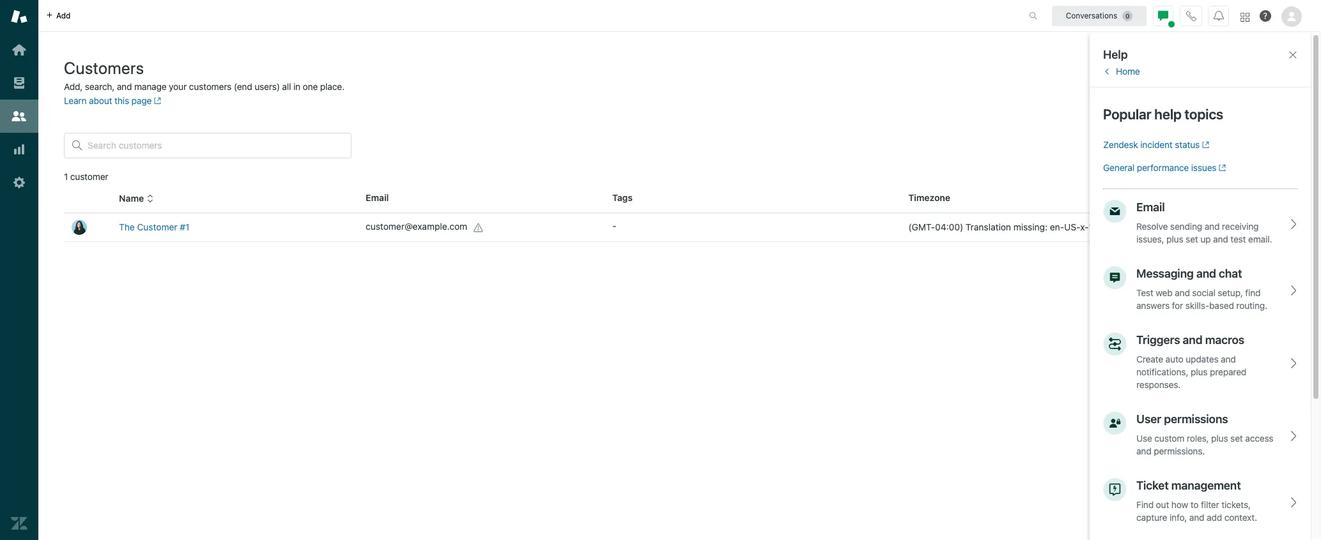 Task type: vqa. For each thing, say whether or not it's contained in the screenshot.
'Close tab'
no



Task type: describe. For each thing, give the bounding box(es) containing it.
customer@example.com
[[366, 221, 467, 232]]

page
[[131, 95, 152, 106]]

today
[[1155, 222, 1180, 233]]

name button
[[119, 193, 154, 205]]

reporting image
[[11, 141, 27, 158]]

#1
[[180, 222, 189, 233]]

zendesk image
[[11, 516, 27, 532]]

Search customers field
[[88, 140, 343, 151]]

this
[[114, 95, 129, 106]]

learn about this page
[[64, 95, 152, 106]]

timezone
[[909, 192, 950, 203]]

us-
[[1064, 222, 1080, 233]]

1.txt.timezone.america_new_york
[[1089, 222, 1226, 233]]

customers
[[64, 58, 144, 77]]

updated
[[1176, 193, 1212, 204]]

email
[[366, 192, 389, 203]]

zendesk products image
[[1241, 12, 1250, 21]]

-
[[612, 221, 617, 231]]

last
[[1155, 193, 1174, 204]]

get help image
[[1260, 10, 1271, 22]]

x-
[[1080, 222, 1089, 233]]

notifications image
[[1214, 11, 1224, 21]]

(gmt-04:00) translation missing: en-us-x-1.txt.timezone.america_new_york
[[909, 222, 1226, 233]]

last updated
[[1155, 193, 1212, 204]]

customers image
[[11, 108, 27, 125]]

customers add, search, and manage your customers (end users) all in one place.
[[64, 58, 344, 92]]

conversations
[[1066, 11, 1118, 20]]

views image
[[11, 75, 27, 91]]

zendesk support image
[[11, 8, 27, 25]]

users)
[[255, 81, 280, 92]]

(opens in a new tab) image
[[152, 97, 161, 105]]

admin image
[[11, 175, 27, 191]]

add
[[56, 11, 71, 20]]

customer
[[137, 222, 177, 233]]

en-
[[1050, 222, 1064, 233]]

and
[[117, 81, 132, 92]]

missing:
[[1014, 222, 1048, 233]]

translation
[[966, 222, 1011, 233]]

the customer #1
[[119, 222, 189, 233]]

the customer #1 link
[[119, 222, 189, 233]]

add,
[[64, 81, 83, 92]]

(gmt-
[[909, 222, 935, 233]]

customer
[[70, 171, 108, 182]]



Task type: locate. For each thing, give the bounding box(es) containing it.
button displays agent's chat status as online. image
[[1158, 11, 1168, 21]]

last updated button
[[1155, 193, 1222, 205]]

get started image
[[11, 42, 27, 58]]

customers
[[189, 81, 232, 92]]

add button
[[38, 0, 78, 31]]

learn about this page link
[[64, 95, 161, 106]]

all
[[282, 81, 291, 92]]

your
[[169, 81, 187, 92]]

1
[[64, 171, 68, 182]]

search,
[[85, 81, 114, 92]]

about
[[89, 95, 112, 106]]

name
[[119, 193, 144, 204]]

04:00)
[[935, 222, 963, 233]]

one
[[303, 81, 318, 92]]

09:58
[[1182, 222, 1207, 233]]

tags
[[612, 192, 633, 203]]

unverified email image
[[474, 223, 484, 233]]

the
[[119, 222, 135, 233]]

place.
[[320, 81, 344, 92]]

(end
[[234, 81, 252, 92]]

conversations button
[[1052, 5, 1147, 26]]

1 customer
[[64, 171, 108, 182]]

in
[[293, 81, 300, 92]]

learn
[[64, 95, 87, 106]]

main element
[[0, 0, 38, 541]]

today 09:58
[[1155, 222, 1207, 233]]

manage
[[134, 81, 167, 92]]



